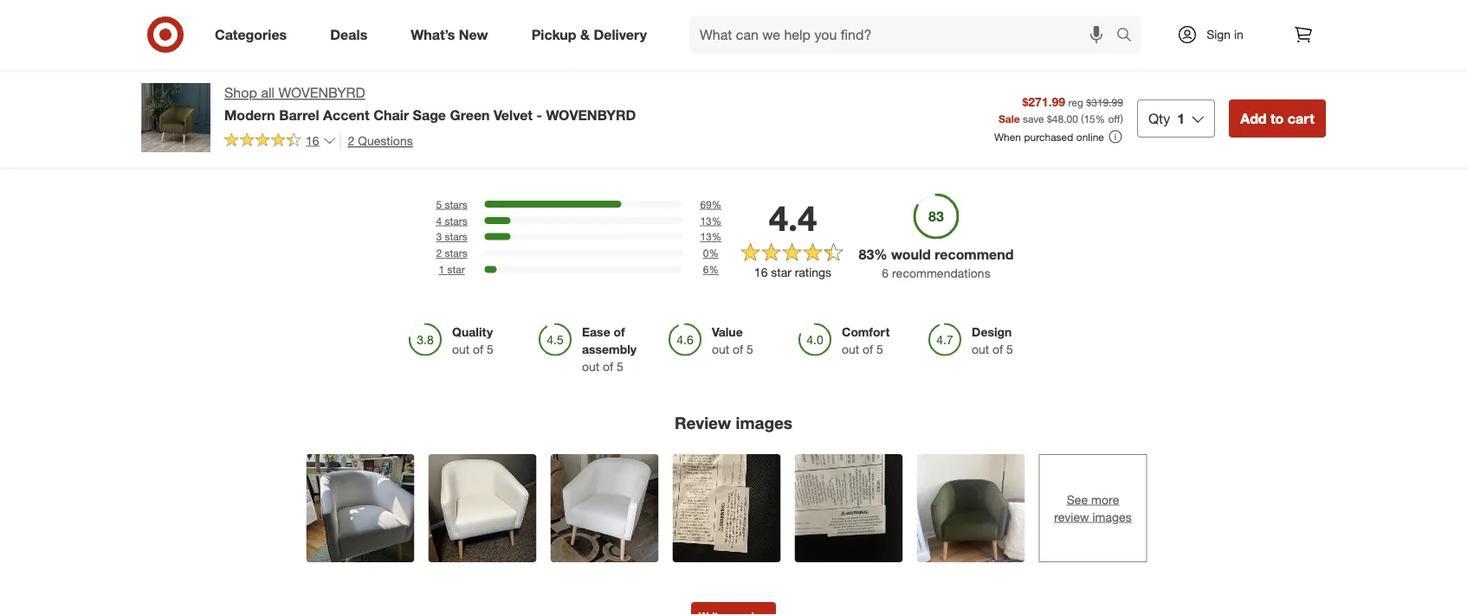 Task type: vqa. For each thing, say whether or not it's contained in the screenshot.
Supplies
no



Task type: describe. For each thing, give the bounding box(es) containing it.
add to cart button
[[1229, 99, 1326, 138]]

pickup & delivery link
[[517, 16, 669, 54]]

qty 1
[[1149, 110, 1185, 127]]

16 for 16 star ratings
[[754, 265, 768, 280]]

guest review image 3 of 8, zoom in image
[[551, 455, 659, 563]]

out for design out of 5
[[972, 342, 989, 357]]

what's
[[411, 26, 455, 43]]

guest review image 6 of 8, zoom in image
[[917, 455, 1025, 563]]

sale
[[999, 112, 1020, 125]]

$319.99
[[1087, 96, 1123, 109]]

% for 1 star
[[709, 263, 719, 276]]

0 vertical spatial wovenbyrd
[[278, 84, 365, 101]]

out for value out of 5
[[712, 342, 730, 357]]

2 questions
[[348, 133, 413, 148]]

review
[[1054, 510, 1089, 525]]

reg
[[1068, 96, 1084, 109]]

2 sponsored link from the left
[[1035, 0, 1177, 16]]

purchased
[[1024, 130, 1074, 143]]

sage
[[413, 106, 446, 123]]

$271.99
[[1023, 94, 1066, 109]]

stars for 4 stars
[[445, 214, 468, 227]]

)
[[1121, 112, 1123, 125]]

5 for comfort out of 5
[[877, 342, 884, 357]]

1 vertical spatial 1
[[439, 263, 445, 276]]

% inside $271.99 reg $319.99 sale save $ 48.00 ( 15 % off )
[[1096, 112, 1105, 125]]

ratings
[[795, 265, 832, 280]]

modern
[[224, 106, 275, 123]]

sign in link
[[1163, 16, 1271, 54]]

1 horizontal spatial wovenbyrd
[[546, 106, 636, 123]]

see more review images
[[1054, 493, 1132, 525]]

stars for 3 stars
[[445, 231, 468, 244]]

0 horizontal spatial 6
[[703, 263, 709, 276]]

of for comfort out of 5
[[863, 342, 873, 357]]

of for value out of 5
[[733, 342, 743, 357]]

assembly
[[582, 342, 637, 357]]

% for 3 stars
[[712, 231, 722, 244]]

of down assembly
[[603, 359, 614, 374]]

what's new
[[411, 26, 488, 43]]

83 % would recommend 6 recommendations
[[859, 246, 1014, 281]]

add
[[1241, 110, 1267, 127]]

deals link
[[316, 16, 389, 54]]

2 for 2 questions
[[348, 133, 355, 148]]

0 horizontal spatial images
[[736, 414, 793, 433]]

when
[[994, 130, 1021, 143]]

search
[[1109, 28, 1150, 45]]

pickup & delivery
[[532, 26, 647, 43]]

when purchased online
[[994, 130, 1104, 143]]

0 %
[[703, 247, 719, 260]]

ease of assembly out of 5
[[582, 324, 637, 374]]

chair
[[373, 106, 409, 123]]

out for quality out of 5
[[452, 342, 470, 357]]

guest review image 1 of 8, zoom in image
[[306, 455, 415, 563]]

out for comfort out of 5
[[842, 342, 860, 357]]

2 questions link
[[340, 131, 413, 150]]

16 for 16
[[306, 133, 319, 148]]

4
[[436, 214, 442, 227]]

more
[[1092, 493, 1119, 508]]

comfort
[[842, 324, 890, 339]]

(
[[1081, 112, 1084, 125]]

83
[[859, 246, 874, 263]]

0
[[703, 247, 709, 260]]

cart
[[1288, 110, 1315, 127]]

delivery
[[594, 26, 647, 43]]

add to cart
[[1241, 110, 1315, 127]]

new
[[459, 26, 488, 43]]

4.4
[[769, 197, 817, 240]]

stars for 5 stars
[[445, 198, 468, 211]]

stars for 2 stars
[[445, 247, 468, 260]]

save
[[1023, 112, 1044, 125]]

48.00
[[1052, 112, 1078, 125]]

star for 1
[[447, 263, 465, 276]]

% inside "83 % would recommend 6 recommendations"
[[874, 246, 888, 263]]

13 for 4 stars
[[700, 214, 712, 227]]

5 for quality out of 5
[[487, 342, 494, 357]]

1 horizontal spatial 1
[[1177, 110, 1185, 127]]

see
[[1067, 493, 1088, 508]]

barrel
[[279, 106, 319, 123]]

6 %
[[703, 263, 719, 276]]

-
[[537, 106, 542, 123]]

% for 2 stars
[[709, 247, 719, 260]]

green
[[450, 106, 490, 123]]

to
[[1271, 110, 1284, 127]]

1 sponsored link from the left
[[152, 0, 294, 14]]

$271.99 reg $319.99 sale save $ 48.00 ( 15 % off )
[[999, 94, 1123, 125]]

69 %
[[700, 198, 722, 211]]

of for design out of 5
[[993, 342, 1003, 357]]

in
[[1234, 27, 1244, 42]]

qty
[[1149, 110, 1171, 127]]



Task type: locate. For each thing, give the bounding box(es) containing it.
5 up 4
[[436, 198, 442, 211]]

4 stars from the top
[[445, 247, 468, 260]]

image of modern barrel accent chair sage green velvet - wovenbyrd image
[[141, 83, 210, 152]]

stars down 4 stars
[[445, 231, 468, 244]]

images inside see more review images
[[1093, 510, 1132, 525]]

What can we help you find? suggestions appear below search field
[[690, 16, 1121, 54]]

0 horizontal spatial 2
[[348, 133, 355, 148]]

5 for value out of 5
[[747, 342, 754, 357]]

2 13 % from the top
[[700, 231, 722, 244]]

5 for design out of 5
[[1007, 342, 1013, 357]]

16 star ratings
[[754, 265, 832, 280]]

5 down "design"
[[1007, 342, 1013, 357]]

recommend
[[935, 246, 1014, 263]]

guest review image 2 of 8, zoom in image
[[428, 455, 537, 563]]

1 vertical spatial 16
[[754, 265, 768, 280]]

sponsored link
[[152, 0, 294, 14], [1035, 0, 1177, 16]]

velvet
[[494, 106, 533, 123]]

online
[[1077, 130, 1104, 143]]

2 inside 2 questions "link"
[[348, 133, 355, 148]]

star for 16
[[771, 265, 792, 280]]

6
[[703, 263, 709, 276], [882, 265, 889, 281]]

out inside design out of 5
[[972, 342, 989, 357]]

shop all wovenbyrd modern barrel accent chair sage green velvet - wovenbyrd
[[224, 84, 636, 123]]

all
[[261, 84, 275, 101]]

&
[[580, 26, 590, 43]]

5
[[436, 198, 442, 211], [487, 342, 494, 357], [747, 342, 754, 357], [877, 342, 884, 357], [1007, 342, 1013, 357], [617, 359, 624, 374]]

design out of 5
[[972, 324, 1013, 357]]

13 %
[[700, 214, 722, 227], [700, 231, 722, 244]]

16
[[306, 133, 319, 148], [754, 265, 768, 280]]

wovenbyrd
[[278, 84, 365, 101], [546, 106, 636, 123]]

0 horizontal spatial sponsored
[[152, 1, 203, 14]]

out
[[452, 342, 470, 357], [712, 342, 730, 357], [842, 342, 860, 357], [972, 342, 989, 357], [582, 359, 600, 374]]

0 vertical spatial 13 %
[[700, 214, 722, 227]]

comfort out of 5
[[842, 324, 890, 357]]

5 stars
[[436, 198, 468, 211]]

1 horizontal spatial images
[[1093, 510, 1132, 525]]

13 % up 0 %
[[700, 231, 722, 244]]

review images
[[675, 414, 793, 433]]

of inside the comfort out of 5
[[863, 342, 873, 357]]

0 vertical spatial images
[[736, 414, 793, 433]]

0 horizontal spatial sponsored link
[[152, 0, 294, 14]]

sponsored link up search
[[1035, 0, 1177, 16]]

1 13 % from the top
[[700, 214, 722, 227]]

1 horizontal spatial 2
[[436, 247, 442, 260]]

sponsored for first sponsored link
[[152, 1, 203, 14]]

see more review images button
[[1039, 455, 1147, 563]]

stars up 1 star
[[445, 247, 468, 260]]

0 horizontal spatial star
[[447, 263, 465, 276]]

1
[[1177, 110, 1185, 127], [439, 263, 445, 276]]

1 horizontal spatial 16
[[754, 265, 768, 280]]

69
[[700, 198, 712, 211]]

1 vertical spatial images
[[1093, 510, 1132, 525]]

star left ratings in the right of the page
[[771, 265, 792, 280]]

5 inside quality out of 5
[[487, 342, 494, 357]]

1 horizontal spatial sponsored
[[1035, 3, 1086, 16]]

% for 4 stars
[[712, 214, 722, 227]]

1 right qty
[[1177, 110, 1185, 127]]

0 horizontal spatial 1
[[439, 263, 445, 276]]

13 % for 3 stars
[[700, 231, 722, 244]]

accent
[[323, 106, 370, 123]]

out down comfort
[[842, 342, 860, 357]]

0 vertical spatial 16
[[306, 133, 319, 148]]

5 inside ease of assembly out of 5
[[617, 359, 624, 374]]

1 vertical spatial 2
[[436, 247, 442, 260]]

2 stars from the top
[[445, 214, 468, 227]]

value
[[712, 324, 743, 339]]

0 horizontal spatial wovenbyrd
[[278, 84, 365, 101]]

13 % down 69 %
[[700, 214, 722, 227]]

3 stars from the top
[[445, 231, 468, 244]]

what's new link
[[396, 16, 510, 54]]

5 inside the comfort out of 5
[[877, 342, 884, 357]]

sponsored left "search" button
[[1035, 3, 1086, 16]]

guest review image 5 of 8, zoom in image
[[795, 455, 903, 563]]

4 stars
[[436, 214, 468, 227]]

1 down 2 stars
[[439, 263, 445, 276]]

design
[[972, 324, 1012, 339]]

out inside ease of assembly out of 5
[[582, 359, 600, 374]]

$
[[1047, 112, 1052, 125]]

0 horizontal spatial 16
[[306, 133, 319, 148]]

16 link
[[224, 131, 337, 152]]

search button
[[1109, 16, 1150, 57]]

out down "design"
[[972, 342, 989, 357]]

of up assembly
[[614, 324, 625, 339]]

pickup
[[532, 26, 577, 43]]

out down quality
[[452, 342, 470, 357]]

6 down "0"
[[703, 263, 709, 276]]

wovenbyrd up barrel
[[278, 84, 365, 101]]

sponsored for first sponsored link from the right
[[1035, 3, 1086, 16]]

recommendations
[[892, 265, 991, 281]]

sign
[[1207, 27, 1231, 42]]

value out of 5
[[712, 324, 754, 357]]

stars down '5 stars'
[[445, 214, 468, 227]]

images right the review
[[736, 414, 793, 433]]

5 up review images
[[747, 342, 754, 357]]

wovenbyrd right -
[[546, 106, 636, 123]]

questions
[[358, 133, 413, 148]]

stars up 4 stars
[[445, 198, 468, 211]]

13 down the '69'
[[700, 214, 712, 227]]

star down 2 stars
[[447, 263, 465, 276]]

% for 5 stars
[[712, 198, 722, 211]]

of down comfort
[[863, 342, 873, 357]]

5 inside value out of 5
[[747, 342, 754, 357]]

of inside value out of 5
[[733, 342, 743, 357]]

1 vertical spatial wovenbyrd
[[546, 106, 636, 123]]

0 vertical spatial 2
[[348, 133, 355, 148]]

of down the value
[[733, 342, 743, 357]]

star
[[447, 263, 465, 276], [771, 265, 792, 280]]

6 left recommendations
[[882, 265, 889, 281]]

out down the value
[[712, 342, 730, 357]]

13 for 3 stars
[[700, 231, 712, 244]]

16 down barrel
[[306, 133, 319, 148]]

2 down accent
[[348, 133, 355, 148]]

review
[[675, 414, 731, 433]]

16 right 6 %
[[754, 265, 768, 280]]

of down "design"
[[993, 342, 1003, 357]]

shop
[[224, 84, 257, 101]]

13 % for 4 stars
[[700, 214, 722, 227]]

stars
[[445, 198, 468, 211], [445, 214, 468, 227], [445, 231, 468, 244], [445, 247, 468, 260]]

2 for 2 stars
[[436, 247, 442, 260]]

%
[[1096, 112, 1105, 125], [712, 198, 722, 211], [712, 214, 722, 227], [712, 231, 722, 244], [874, 246, 888, 263], [709, 247, 719, 260], [709, 263, 719, 276]]

quality
[[452, 324, 493, 339]]

13 up "0"
[[700, 231, 712, 244]]

0 vertical spatial 13
[[700, 214, 712, 227]]

5 inside design out of 5
[[1007, 342, 1013, 357]]

3
[[436, 231, 442, 244]]

out inside value out of 5
[[712, 342, 730, 357]]

out down assembly
[[582, 359, 600, 374]]

0 vertical spatial 1
[[1177, 110, 1185, 127]]

6 inside "83 % would recommend 6 recommendations"
[[882, 265, 889, 281]]

sponsored up "categories" link
[[152, 1, 203, 14]]

categories
[[215, 26, 287, 43]]

15
[[1084, 112, 1096, 125]]

1 13 from the top
[[700, 214, 712, 227]]

5 down quality
[[487, 342, 494, 357]]

2 down 3
[[436, 247, 442, 260]]

off
[[1108, 112, 1121, 125]]

images down more
[[1093, 510, 1132, 525]]

images
[[736, 414, 793, 433], [1093, 510, 1132, 525]]

1 horizontal spatial 6
[[882, 265, 889, 281]]

deals
[[330, 26, 368, 43]]

2 stars
[[436, 247, 468, 260]]

of inside quality out of 5
[[473, 342, 484, 357]]

3 stars
[[436, 231, 468, 244]]

5 down assembly
[[617, 359, 624, 374]]

2 13 from the top
[[700, 231, 712, 244]]

1 star
[[439, 263, 465, 276]]

ease
[[582, 324, 610, 339]]

5 down comfort
[[877, 342, 884, 357]]

sign in
[[1207, 27, 1244, 42]]

of down quality
[[473, 342, 484, 357]]

guest review image 4 of 8, zoom in image
[[673, 455, 781, 563]]

sponsored
[[152, 1, 203, 14], [1035, 3, 1086, 16]]

sponsored link up categories
[[152, 0, 294, 14]]

quality out of 5
[[452, 324, 494, 357]]

categories link
[[200, 16, 309, 54]]

of for quality out of 5
[[473, 342, 484, 357]]

out inside quality out of 5
[[452, 342, 470, 357]]

would
[[891, 246, 931, 263]]

1 vertical spatial 13 %
[[700, 231, 722, 244]]

1 vertical spatial 13
[[700, 231, 712, 244]]

of inside design out of 5
[[993, 342, 1003, 357]]

1 horizontal spatial star
[[771, 265, 792, 280]]

1 stars from the top
[[445, 198, 468, 211]]

1 horizontal spatial sponsored link
[[1035, 0, 1177, 16]]

2
[[348, 133, 355, 148], [436, 247, 442, 260]]

out inside the comfort out of 5
[[842, 342, 860, 357]]



